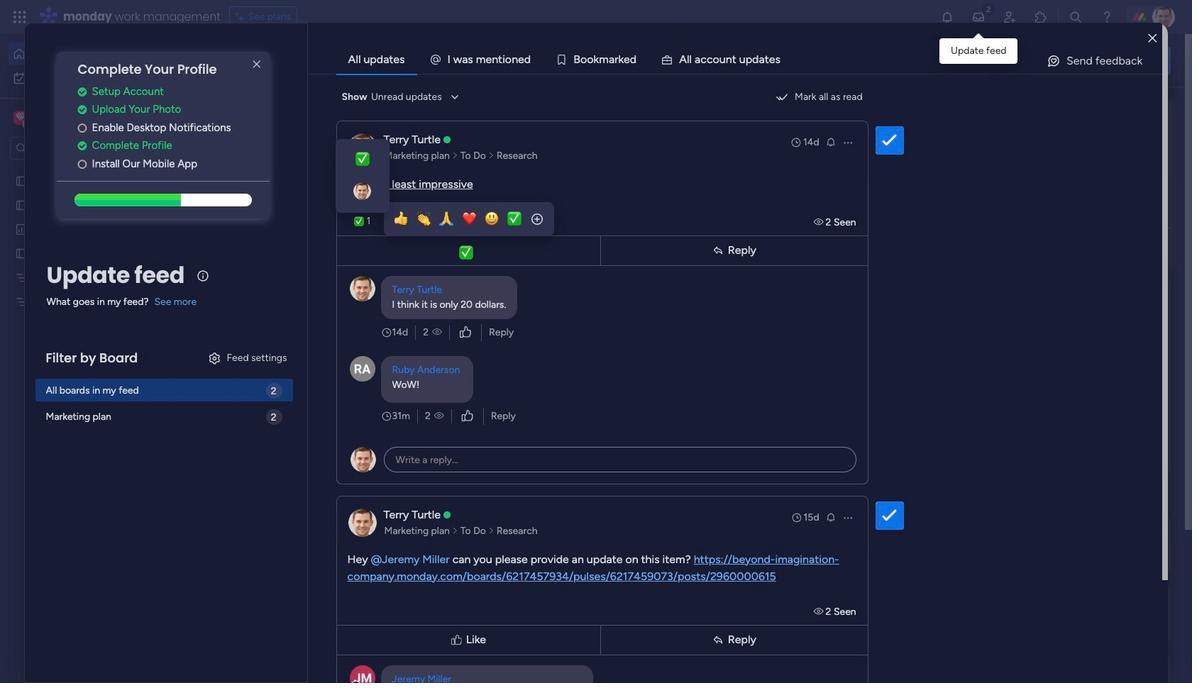 Task type: locate. For each thing, give the bounding box(es) containing it.
v2 like image
[[462, 409, 473, 424]]

public board image
[[15, 174, 28, 187], [15, 198, 28, 212], [15, 246, 28, 260], [469, 259, 485, 275], [701, 259, 717, 275]]

workspace image
[[13, 110, 28, 126]]

reminder image for options image
[[825, 136, 837, 147]]

dapulse x slim image
[[248, 56, 265, 73], [1150, 103, 1167, 120]]

check circle image up circle o icon
[[78, 105, 87, 115]]

1 horizontal spatial add to favorites image
[[653, 259, 667, 274]]

circle o image
[[78, 159, 87, 170]]

v2 like image
[[460, 325, 471, 340]]

reminder image
[[825, 136, 837, 147], [825, 512, 837, 523]]

0 vertical spatial option
[[9, 43, 173, 65]]

v2 user feedback image
[[970, 53, 981, 69]]

reminder image left options image
[[825, 136, 837, 147]]

2 add to favorites image from the left
[[653, 259, 667, 274]]

tab
[[336, 45, 417, 74]]

option
[[9, 43, 173, 65], [9, 67, 173, 89], [0, 168, 181, 171]]

2 reminder image from the top
[[825, 512, 837, 523]]

0 vertical spatial dapulse x slim image
[[248, 56, 265, 73]]

1 reminder image from the top
[[825, 136, 837, 147]]

terry turtle image
[[1153, 6, 1176, 28]]

v2 bolt switch image
[[1081, 53, 1089, 69]]

check circle image up workspace selection element
[[78, 86, 87, 97]]

slider arrow image for options image
[[452, 149, 458, 163]]

1 add to favorites image from the left
[[421, 259, 435, 274]]

list box
[[0, 166, 181, 505]]

1 vertical spatial dapulse x slim image
[[1150, 103, 1167, 120]]

1 vertical spatial reminder image
[[825, 512, 837, 523]]

add to favorites image
[[421, 259, 435, 274], [653, 259, 667, 274]]

1 check circle image from the top
[[78, 86, 87, 97]]

tab list
[[336, 45, 1163, 74]]

0 vertical spatial check circle image
[[78, 86, 87, 97]]

workspace selection element
[[13, 109, 119, 128]]

0 vertical spatial reminder image
[[825, 136, 837, 147]]

quick search results list box
[[219, 133, 924, 495]]

contact sales element
[[958, 654, 1171, 684]]

monday marketplace image
[[1034, 10, 1049, 24]]

public dashboard image
[[15, 222, 28, 236]]

workspace image
[[16, 110, 25, 126]]

circle o image
[[78, 123, 87, 133]]

0 horizontal spatial dapulse x slim image
[[248, 56, 265, 73]]

check circle image
[[78, 86, 87, 97], [78, 105, 87, 115]]

slider arrow image
[[488, 149, 495, 163]]

Search in workspace field
[[30, 140, 119, 157]]

search everything image
[[1069, 10, 1083, 24]]

templates image image
[[971, 286, 1159, 384]]

reminder image for options icon
[[825, 512, 837, 523]]

0 vertical spatial v2 seen image
[[814, 216, 826, 228]]

options image
[[842, 137, 854, 148]]

reminder image left options icon
[[825, 512, 837, 523]]

1 vertical spatial check circle image
[[78, 105, 87, 115]]

0 horizontal spatial add to favorites image
[[421, 259, 435, 274]]

update feed image
[[972, 10, 986, 24]]

2 check circle image from the top
[[78, 105, 87, 115]]

v2 seen image
[[814, 216, 826, 228], [434, 409, 444, 423], [814, 606, 826, 618]]

1 horizontal spatial dapulse x slim image
[[1150, 103, 1167, 120]]

1 vertical spatial v2 seen image
[[434, 409, 444, 423]]

notifications image
[[941, 10, 955, 24]]

slider arrow image
[[452, 149, 458, 163], [452, 524, 458, 538], [488, 524, 495, 538]]

give feedback image
[[1047, 54, 1061, 68]]



Task type: describe. For each thing, give the bounding box(es) containing it.
see plans image
[[235, 9, 248, 25]]

2 vertical spatial option
[[0, 168, 181, 171]]

help center element
[[958, 586, 1171, 642]]

2 image
[[983, 1, 995, 17]]

close image
[[1149, 33, 1157, 44]]

options image
[[842, 512, 854, 524]]

2 element
[[363, 535, 380, 552]]

help image
[[1100, 10, 1115, 24]]

remove from favorites image
[[421, 433, 435, 448]]

1 vertical spatial option
[[9, 67, 173, 89]]

select product image
[[13, 10, 27, 24]]

check circle image
[[78, 141, 87, 151]]

slider arrow image for options icon
[[452, 524, 458, 538]]

2 vertical spatial v2 seen image
[[814, 606, 826, 618]]

v2 seen image
[[432, 326, 442, 340]]

invite members image
[[1003, 10, 1017, 24]]

close recently visited image
[[219, 116, 236, 133]]

getting started element
[[958, 517, 1171, 574]]



Task type: vqa. For each thing, say whether or not it's contained in the screenshot.
Add to favorites icon to the bottom
no



